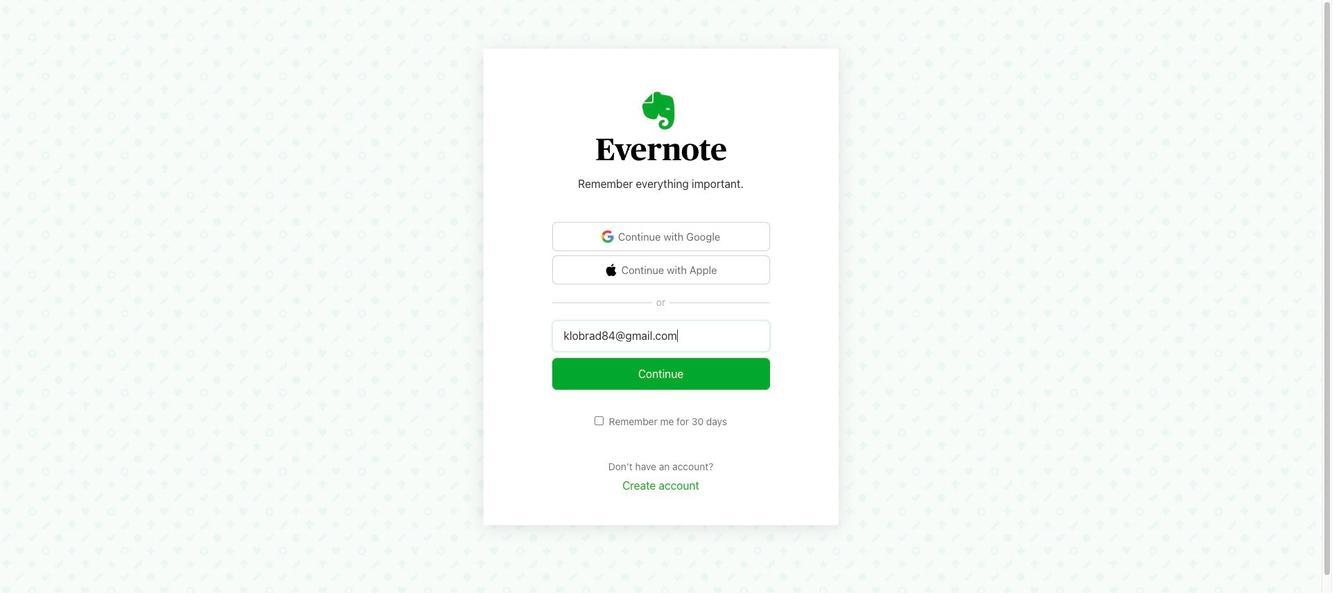 Task type: vqa. For each thing, say whether or not it's contained in the screenshot.
submit
yes



Task type: describe. For each thing, give the bounding box(es) containing it.
Email address or username text field
[[552, 321, 770, 352]]



Task type: locate. For each thing, give the bounding box(es) containing it.
None checkbox
[[595, 417, 604, 426]]

None submit
[[552, 358, 770, 390]]



